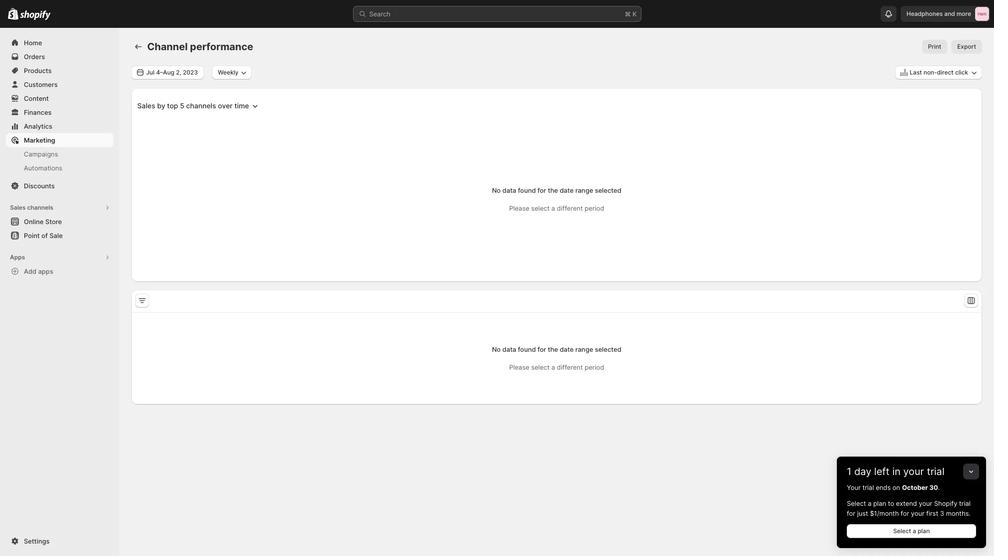 Task type: locate. For each thing, give the bounding box(es) containing it.
0 horizontal spatial plan
[[873, 500, 886, 508]]

channels right 5
[[186, 101, 216, 110]]

0 vertical spatial period
[[585, 204, 604, 212]]

your trial ends on october 30 .
[[847, 484, 940, 492]]

select a plan to extend your shopify trial for just $1/month for your first 3 months.
[[847, 500, 971, 518]]

jul 4–aug 2, 2023 button
[[131, 66, 204, 80]]

your up first
[[919, 500, 933, 508]]

0 horizontal spatial trial
[[863, 484, 874, 492]]

1 data from the top
[[503, 187, 516, 194]]

1 vertical spatial no
[[492, 346, 501, 354]]

channels
[[186, 101, 216, 110], [27, 204, 53, 211]]

1 select from the top
[[531, 204, 550, 212]]

plan up the $1/month
[[873, 500, 886, 508]]

2 vertical spatial trial
[[959, 500, 971, 508]]

2 vertical spatial your
[[911, 510, 925, 518]]

1 vertical spatial date
[[560, 346, 574, 354]]

point of sale link
[[6, 229, 113, 243]]

0 vertical spatial plan
[[873, 500, 886, 508]]

0 vertical spatial selected
[[595, 187, 622, 194]]

no
[[492, 187, 501, 194], [492, 346, 501, 354]]

2 data from the top
[[503, 346, 516, 354]]

export button
[[952, 40, 982, 54]]

found
[[518, 187, 536, 194], [518, 346, 536, 354]]

0 horizontal spatial select
[[847, 500, 866, 508]]

1 vertical spatial channels
[[27, 204, 53, 211]]

0 horizontal spatial sales
[[10, 204, 26, 211]]

range
[[575, 187, 593, 194], [575, 346, 593, 354]]

$1/month
[[870, 510, 899, 518]]

sales up 'online'
[[10, 204, 26, 211]]

0 vertical spatial your
[[904, 466, 924, 478]]

1 please from the top
[[509, 204, 529, 212]]

0 vertical spatial select
[[847, 500, 866, 508]]

1 day left in your trial element
[[837, 483, 986, 549]]

a inside select a plan to extend your shopify trial for just $1/month for your first 3 months.
[[868, 500, 872, 508]]

headphones and more image
[[975, 7, 989, 21]]

sales left by
[[137, 101, 155, 110]]

sales by top 5 channels over time button
[[131, 98, 266, 114]]

in
[[893, 466, 901, 478]]

plan
[[873, 500, 886, 508], [918, 528, 930, 535]]

trial right your
[[863, 484, 874, 492]]

sale
[[49, 232, 63, 240]]

1 vertical spatial period
[[585, 364, 604, 372]]

1 vertical spatial selected
[[595, 346, 622, 354]]

day
[[854, 466, 872, 478]]

direct
[[937, 69, 954, 76]]

apps
[[38, 268, 53, 276]]

point of sale
[[24, 232, 63, 240]]

sales
[[137, 101, 155, 110], [10, 204, 26, 211]]

plan inside select a plan to extend your shopify trial for just $1/month for your first 3 months.
[[873, 500, 886, 508]]

1 vertical spatial select
[[893, 528, 911, 535]]

1 vertical spatial sales
[[10, 204, 26, 211]]

shopify image
[[8, 8, 19, 20], [20, 10, 51, 20]]

your inside dropdown button
[[904, 466, 924, 478]]

select inside select a plan to extend your shopify trial for just $1/month for your first 3 months.
[[847, 500, 866, 508]]

add apps
[[24, 268, 53, 276]]

1 horizontal spatial plan
[[918, 528, 930, 535]]

plan inside the select a plan link
[[918, 528, 930, 535]]

channels up "online store"
[[27, 204, 53, 211]]

1 vertical spatial found
[[518, 346, 536, 354]]

analytics
[[24, 122, 52, 130]]

add
[[24, 268, 36, 276]]

sales inside button
[[10, 204, 26, 211]]

select for select a plan
[[893, 528, 911, 535]]

0 vertical spatial please
[[509, 204, 529, 212]]

0 vertical spatial different
[[557, 204, 583, 212]]

0 vertical spatial select
[[531, 204, 550, 212]]

1 horizontal spatial trial
[[927, 466, 945, 478]]

select for select a plan to extend your shopify trial for just $1/month for your first 3 months.
[[847, 500, 866, 508]]

1 horizontal spatial select
[[893, 528, 911, 535]]

plan down first
[[918, 528, 930, 535]]

your left first
[[911, 510, 925, 518]]

data
[[503, 187, 516, 194], [503, 346, 516, 354]]

0 vertical spatial sales
[[137, 101, 155, 110]]

1 vertical spatial the
[[548, 346, 558, 354]]

0 vertical spatial channels
[[186, 101, 216, 110]]

1 vertical spatial plan
[[918, 528, 930, 535]]

1 vertical spatial data
[[503, 346, 516, 354]]

0 vertical spatial no
[[492, 187, 501, 194]]

2 found from the top
[[518, 346, 536, 354]]

sales inside dropdown button
[[137, 101, 155, 110]]

a
[[552, 204, 555, 212], [552, 364, 555, 372], [868, 500, 872, 508], [913, 528, 916, 535]]

sales for sales channels
[[10, 204, 26, 211]]

marketing link
[[6, 133, 113, 147]]

by
[[157, 101, 165, 110]]

sales channels button
[[6, 201, 113, 215]]

trial
[[927, 466, 945, 478], [863, 484, 874, 492], [959, 500, 971, 508]]

0 vertical spatial no data found for the date range selected
[[492, 187, 622, 194]]

0 vertical spatial the
[[548, 187, 558, 194]]

search
[[369, 10, 391, 18]]

trial up "months."
[[959, 500, 971, 508]]

please
[[509, 204, 529, 212], [509, 364, 529, 372]]

of
[[41, 232, 48, 240]]

1 date from the top
[[560, 187, 574, 194]]

0 vertical spatial range
[[575, 187, 593, 194]]

0 vertical spatial date
[[560, 187, 574, 194]]

1 vertical spatial select
[[531, 364, 550, 372]]

ends
[[876, 484, 891, 492]]

automations link
[[6, 161, 113, 175]]

online store
[[24, 218, 62, 226]]

1 vertical spatial please
[[509, 364, 529, 372]]

automations
[[24, 164, 62, 172]]

1 vertical spatial range
[[575, 346, 593, 354]]

add apps button
[[6, 265, 113, 279]]

0 horizontal spatial channels
[[27, 204, 53, 211]]

1 horizontal spatial channels
[[186, 101, 216, 110]]

jul 4–aug 2, 2023
[[146, 69, 198, 76]]

1 day left in your trial
[[847, 466, 945, 478]]

select
[[531, 204, 550, 212], [531, 364, 550, 372]]

1 vertical spatial no data found for the date range selected
[[492, 346, 622, 354]]

1 horizontal spatial shopify image
[[20, 10, 51, 20]]

0 vertical spatial data
[[503, 187, 516, 194]]

online
[[24, 218, 44, 226]]

home
[[24, 39, 42, 47]]

0 vertical spatial trial
[[927, 466, 945, 478]]

select down select a plan to extend your shopify trial for just $1/month for your first 3 months.
[[893, 528, 911, 535]]

2 horizontal spatial trial
[[959, 500, 971, 508]]

trial up 30
[[927, 466, 945, 478]]

different
[[557, 204, 583, 212], [557, 364, 583, 372]]

channels inside button
[[27, 204, 53, 211]]

1 horizontal spatial sales
[[137, 101, 155, 110]]

1 vertical spatial different
[[557, 364, 583, 372]]

0 vertical spatial please select a different period
[[509, 204, 604, 212]]

1 vertical spatial please select a different period
[[509, 364, 604, 372]]

1 please select a different period from the top
[[509, 204, 604, 212]]

period
[[585, 204, 604, 212], [585, 364, 604, 372]]

selected
[[595, 187, 622, 194], [595, 346, 622, 354]]

products link
[[6, 64, 113, 78]]

0 vertical spatial found
[[518, 187, 536, 194]]

extend
[[896, 500, 917, 508]]

select up just at bottom right
[[847, 500, 866, 508]]

your up the october on the right bottom of the page
[[904, 466, 924, 478]]



Task type: describe. For each thing, give the bounding box(es) containing it.
5
[[180, 101, 184, 110]]

point
[[24, 232, 40, 240]]

trial inside select a plan to extend your shopify trial for just $1/month for your first 3 months.
[[959, 500, 971, 508]]

to
[[888, 500, 894, 508]]

last
[[910, 69, 922, 76]]

apps button
[[6, 251, 113, 265]]

jul
[[146, 69, 155, 76]]

select a plan link
[[847, 525, 976, 539]]

headphones and more
[[907, 10, 971, 17]]

over
[[218, 101, 233, 110]]

2 no data found for the date range selected from the top
[[492, 346, 622, 354]]

analytics link
[[6, 119, 113, 133]]

online store button
[[0, 215, 119, 229]]

plan for select a plan
[[918, 528, 930, 535]]

sales for sales by top 5 channels over time
[[137, 101, 155, 110]]

weekly
[[218, 69, 239, 76]]

last non-direct click button
[[895, 66, 982, 80]]

3
[[940, 510, 944, 518]]

your
[[847, 484, 861, 492]]

customers link
[[6, 78, 113, 92]]

settings
[[24, 538, 50, 546]]

left
[[874, 466, 890, 478]]

products
[[24, 67, 52, 75]]

4–aug
[[156, 69, 174, 76]]

discounts link
[[6, 179, 113, 193]]

performance
[[190, 41, 253, 53]]

store
[[45, 218, 62, 226]]

campaigns
[[24, 150, 58, 158]]

print
[[928, 43, 942, 50]]

and
[[945, 10, 955, 17]]

2 the from the top
[[548, 346, 558, 354]]

settings link
[[6, 535, 113, 549]]

sales by top 5 channels over time
[[137, 101, 249, 110]]

sales channels
[[10, 204, 53, 211]]

1 period from the top
[[585, 204, 604, 212]]

marketing
[[24, 136, 55, 144]]

click
[[955, 69, 968, 76]]

orders link
[[6, 50, 113, 64]]

content
[[24, 95, 49, 102]]

2 no from the top
[[492, 346, 501, 354]]

2 selected from the top
[[595, 346, 622, 354]]

.
[[938, 484, 940, 492]]

apps
[[10, 254, 25, 261]]

2 select from the top
[[531, 364, 550, 372]]

2 different from the top
[[557, 364, 583, 372]]

2 period from the top
[[585, 364, 604, 372]]

1
[[847, 466, 852, 478]]

home link
[[6, 36, 113, 50]]

1 the from the top
[[548, 187, 558, 194]]

print button
[[922, 40, 948, 54]]

2 range from the top
[[575, 346, 593, 354]]

channels inside dropdown button
[[186, 101, 216, 110]]

trial inside the 1 day left in your trial dropdown button
[[927, 466, 945, 478]]

orders
[[24, 53, 45, 61]]

more
[[957, 10, 971, 17]]

1 range from the top
[[575, 187, 593, 194]]

just
[[857, 510, 868, 518]]

shopify
[[934, 500, 958, 508]]

1 no data found for the date range selected from the top
[[492, 187, 622, 194]]

1 vertical spatial your
[[919, 500, 933, 508]]

2 please from the top
[[509, 364, 529, 372]]

1 vertical spatial trial
[[863, 484, 874, 492]]

2 date from the top
[[560, 346, 574, 354]]

2 please select a different period from the top
[[509, 364, 604, 372]]

time
[[234, 101, 249, 110]]

point of sale button
[[0, 229, 119, 243]]

channel
[[147, 41, 188, 53]]

30
[[930, 484, 938, 492]]

⌘
[[625, 10, 631, 18]]

content link
[[6, 92, 113, 105]]

1 found from the top
[[518, 187, 536, 194]]

1 no from the top
[[492, 187, 501, 194]]

channel performance
[[147, 41, 253, 53]]

2023
[[183, 69, 198, 76]]

select a plan
[[893, 528, 930, 535]]

discounts
[[24, 182, 55, 190]]

finances
[[24, 108, 52, 116]]

weekly button
[[212, 66, 251, 80]]

export
[[957, 43, 976, 50]]

months.
[[946, 510, 971, 518]]

k
[[633, 10, 637, 18]]

october
[[902, 484, 928, 492]]

on
[[893, 484, 900, 492]]

campaigns link
[[6, 147, 113, 161]]

plan for select a plan to extend your shopify trial for just $1/month for your first 3 months.
[[873, 500, 886, 508]]

2,
[[176, 69, 181, 76]]

online store link
[[6, 215, 113, 229]]

1 selected from the top
[[595, 187, 622, 194]]

1 day left in your trial button
[[837, 457, 986, 478]]

last non-direct click
[[910, 69, 968, 76]]

finances link
[[6, 105, 113, 119]]

customers
[[24, 81, 58, 89]]

0 horizontal spatial shopify image
[[8, 8, 19, 20]]

headphones
[[907, 10, 943, 17]]

top
[[167, 101, 178, 110]]

first
[[926, 510, 938, 518]]

1 different from the top
[[557, 204, 583, 212]]

⌘ k
[[625, 10, 637, 18]]



Task type: vqa. For each thing, say whether or not it's contained in the screenshot.
9th Sent from the top
no



